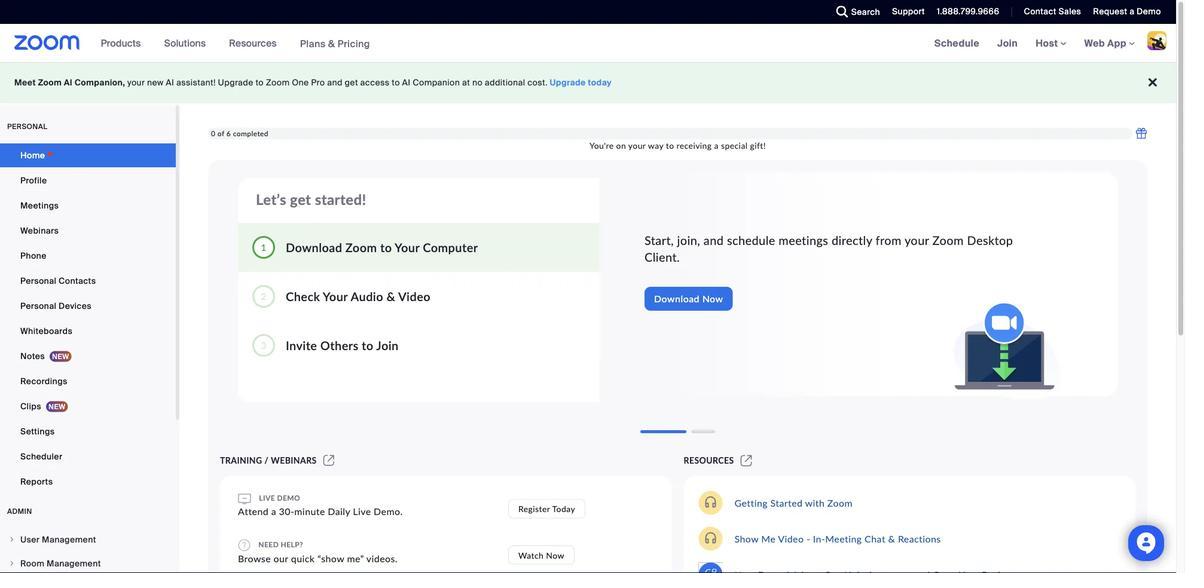Task type: locate. For each thing, give the bounding box(es) containing it.
daily
[[328, 506, 350, 517]]

to up audio
[[380, 240, 392, 255]]

invite
[[286, 339, 317, 353]]

meetings navigation
[[926, 24, 1177, 63]]

0 horizontal spatial download
[[286, 240, 342, 255]]

personal devices
[[20, 301, 92, 312]]

1 upgrade from the left
[[218, 77, 253, 88]]

personal up whiteboards
[[20, 301, 56, 312]]

our
[[274, 553, 288, 565]]

1 personal from the top
[[20, 275, 56, 287]]

a left demo
[[1130, 6, 1135, 17]]

products button
[[101, 24, 146, 62]]

your
[[395, 240, 420, 255], [323, 290, 348, 304]]

1 vertical spatial a
[[715, 140, 719, 151]]

1 vertical spatial personal
[[20, 301, 56, 312]]

client.
[[645, 250, 680, 265]]

0 vertical spatial right image
[[8, 537, 16, 544]]

directly
[[832, 233, 873, 248]]

0 horizontal spatial a
[[271, 506, 276, 517]]

1.888.799.9666 button up 'schedule' link at the top right of page
[[937, 6, 1000, 17]]

0 vertical spatial download
[[286, 240, 342, 255]]

1 horizontal spatial upgrade
[[550, 77, 586, 88]]

access
[[360, 77, 390, 88]]

now for download now
[[703, 293, 723, 305]]

and right join, on the right of the page
[[704, 233, 724, 248]]

videos.
[[367, 553, 398, 565]]

watch now
[[519, 551, 565, 561]]

& right audio
[[387, 290, 396, 304]]

scheduler link
[[0, 445, 176, 469]]

a for request a demo
[[1130, 6, 1135, 17]]

right image
[[8, 537, 16, 544], [8, 560, 16, 568]]

computer
[[423, 240, 478, 255]]

and right pro
[[327, 77, 343, 88]]

personal for personal devices
[[20, 301, 56, 312]]

completed
[[233, 129, 269, 138]]

meetings
[[20, 200, 59, 211]]

solutions
[[164, 37, 206, 49]]

30-
[[279, 506, 294, 517]]

need help?
[[257, 540, 303, 549]]

ai right new
[[166, 77, 174, 88]]

live demo
[[257, 494, 300, 503]]

management up room management
[[42, 534, 96, 546]]

1 horizontal spatial video
[[778, 533, 804, 545]]

search button
[[828, 0, 883, 24]]

personal contacts
[[20, 275, 96, 287]]

to
[[256, 77, 264, 88], [392, 77, 400, 88], [666, 140, 674, 151], [380, 240, 392, 255], [362, 339, 374, 353]]

2 horizontal spatial a
[[1130, 6, 1135, 17]]

1 vertical spatial and
[[704, 233, 724, 248]]

0 horizontal spatial your
[[323, 290, 348, 304]]

1 horizontal spatial window new image
[[739, 456, 754, 466]]

register today
[[519, 504, 576, 514]]

1 vertical spatial management
[[47, 558, 101, 569]]

zoom left the desktop
[[933, 233, 964, 248]]

download for download zoom to your computer
[[286, 240, 342, 255]]

0 vertical spatial your
[[395, 240, 420, 255]]

2 personal from the top
[[20, 301, 56, 312]]

zoom right meet
[[38, 77, 62, 88]]

browse
[[238, 553, 271, 565]]

your inside start, join, and schedule meetings directly from your zoom desktop client.
[[905, 233, 930, 248]]

window new image
[[322, 456, 336, 466], [739, 456, 754, 466]]

& right chat
[[889, 533, 896, 545]]

0 vertical spatial and
[[327, 77, 343, 88]]

0 vertical spatial your
[[127, 77, 145, 88]]

0 horizontal spatial &
[[328, 37, 335, 50]]

webinars
[[20, 225, 59, 236]]

0 horizontal spatial ai
[[64, 77, 72, 88]]

banner containing products
[[0, 24, 1177, 63]]

watch
[[519, 551, 544, 561]]

download inside button
[[654, 293, 700, 305]]

right image inside user management menu item
[[8, 537, 16, 544]]

join left host
[[998, 37, 1018, 49]]

window new image right resources on the bottom
[[739, 456, 754, 466]]

1 horizontal spatial ai
[[166, 77, 174, 88]]

to down 'resources' dropdown button
[[256, 77, 264, 88]]

& right plans
[[328, 37, 335, 50]]

1 vertical spatial right image
[[8, 560, 16, 568]]

notes link
[[0, 345, 176, 368]]

1 window new image from the left
[[322, 456, 336, 466]]

2 vertical spatial a
[[271, 506, 276, 517]]

0 vertical spatial get
[[345, 77, 358, 88]]

get left access
[[345, 77, 358, 88]]

whiteboards link
[[0, 319, 176, 343]]

personal inside personal devices link
[[20, 301, 56, 312]]

right image inside room management menu item
[[8, 560, 16, 568]]

getting started with zoom
[[735, 497, 853, 509]]

check your audio & video
[[286, 290, 431, 304]]

support link
[[883, 0, 928, 24], [892, 6, 925, 17]]

live
[[353, 506, 371, 517]]

0 vertical spatial &
[[328, 37, 335, 50]]

get right let's
[[290, 191, 311, 208]]

1 horizontal spatial your
[[395, 240, 420, 255]]

let's
[[256, 191, 286, 208]]

me
[[762, 533, 776, 545]]

get
[[345, 77, 358, 88], [290, 191, 311, 208]]

and inside start, join, and schedule meetings directly from your zoom desktop client.
[[704, 233, 724, 248]]

2
[[261, 290, 267, 302]]

personal inside personal contacts link
[[20, 275, 56, 287]]

window new image for training / webinars
[[322, 456, 336, 466]]

zoom inside start, join, and schedule meetings directly from your zoom desktop client.
[[933, 233, 964, 248]]

1 vertical spatial get
[[290, 191, 311, 208]]

0 vertical spatial management
[[42, 534, 96, 546]]

video left -
[[778, 533, 804, 545]]

0 horizontal spatial window new image
[[322, 456, 336, 466]]

ai left the companion
[[402, 77, 411, 88]]

gift!
[[750, 140, 766, 151]]

1 horizontal spatial get
[[345, 77, 358, 88]]

ai left "companion," at top
[[64, 77, 72, 88]]

your right from
[[905, 233, 930, 248]]

show
[[735, 533, 759, 545]]

download down client.
[[654, 293, 700, 305]]

2 horizontal spatial &
[[889, 533, 896, 545]]

1 horizontal spatial &
[[387, 290, 396, 304]]

1 horizontal spatial your
[[629, 140, 646, 151]]

0 vertical spatial a
[[1130, 6, 1135, 17]]

webinars link
[[0, 219, 176, 243]]

your left "computer"
[[395, 240, 420, 255]]

1 horizontal spatial join
[[998, 37, 1018, 49]]

recordings
[[20, 376, 67, 387]]

user management menu item
[[0, 529, 176, 551]]

start,
[[645, 233, 674, 248]]

a left special
[[715, 140, 719, 151]]

minute
[[294, 506, 325, 517]]

resources button
[[229, 24, 282, 62]]

meetings
[[779, 233, 829, 248]]

upgrade right cost. at the top
[[550, 77, 586, 88]]

join
[[998, 37, 1018, 49], [376, 339, 399, 353]]

getting
[[735, 497, 768, 509]]

me"
[[347, 553, 364, 565]]

& inside product information 'navigation'
[[328, 37, 335, 50]]

1.888.799.9666 button
[[928, 0, 1003, 24], [937, 6, 1000, 17]]

today
[[588, 77, 612, 88]]

1 vertical spatial video
[[778, 533, 804, 545]]

webinars
[[271, 456, 317, 466]]

1 vertical spatial download
[[654, 293, 700, 305]]

to right others
[[362, 339, 374, 353]]

join right others
[[376, 339, 399, 353]]

zoom
[[38, 77, 62, 88], [266, 77, 290, 88], [933, 233, 964, 248], [346, 240, 377, 255], [828, 497, 853, 509]]

host
[[1036, 37, 1061, 49]]

2 vertical spatial your
[[905, 233, 930, 248]]

reports
[[20, 476, 53, 487]]

to right way
[[666, 140, 674, 151]]

right image left user
[[8, 537, 16, 544]]

your left new
[[127, 77, 145, 88]]

upgrade down product information 'navigation'
[[218, 77, 253, 88]]

contact sales link
[[1015, 0, 1085, 24], [1024, 6, 1082, 17]]

one
[[292, 77, 309, 88]]

0 vertical spatial now
[[703, 293, 723, 305]]

1 horizontal spatial now
[[703, 293, 723, 305]]

of
[[218, 129, 225, 138]]

browse our quick "show me" videos.
[[238, 553, 398, 565]]

download
[[286, 240, 342, 255], [654, 293, 700, 305]]

0 horizontal spatial get
[[290, 191, 311, 208]]

0 horizontal spatial upgrade
[[218, 77, 253, 88]]

video right audio
[[398, 290, 431, 304]]

3 ai from the left
[[402, 77, 411, 88]]

2 horizontal spatial your
[[905, 233, 930, 248]]

you're on your way to receiving a special gift!
[[590, 140, 766, 151]]

additional
[[485, 77, 525, 88]]

a left 30-
[[271, 506, 276, 517]]

right image left room
[[8, 560, 16, 568]]

1
[[261, 241, 267, 253]]

right image for user management
[[8, 537, 16, 544]]

2 window new image from the left
[[739, 456, 754, 466]]

0 horizontal spatial and
[[327, 77, 343, 88]]

0 horizontal spatial your
[[127, 77, 145, 88]]

window new image right 'webinars'
[[322, 456, 336, 466]]

3
[[261, 339, 267, 351]]

help?
[[281, 540, 303, 549]]

live
[[259, 494, 275, 503]]

meetings link
[[0, 194, 176, 218]]

2 horizontal spatial ai
[[402, 77, 411, 88]]

your
[[127, 77, 145, 88], [629, 140, 646, 151], [905, 233, 930, 248]]

download now
[[654, 293, 723, 305]]

management down user management menu item
[[47, 558, 101, 569]]

0 horizontal spatial video
[[398, 290, 431, 304]]

download down "let's get started!"
[[286, 240, 342, 255]]

zoom logo image
[[14, 35, 80, 50]]

and
[[327, 77, 343, 88], [704, 233, 724, 248]]

1 vertical spatial join
[[376, 339, 399, 353]]

your right on
[[629, 140, 646, 151]]

your left audio
[[323, 290, 348, 304]]

download for download now
[[654, 293, 700, 305]]

host button
[[1036, 37, 1067, 49]]

1 vertical spatial now
[[546, 551, 565, 561]]

2 right image from the top
[[8, 560, 16, 568]]

0 vertical spatial video
[[398, 290, 431, 304]]

personal down phone
[[20, 275, 56, 287]]

register
[[519, 504, 550, 514]]

meet zoom ai companion, footer
[[0, 62, 1177, 103]]

1 horizontal spatial and
[[704, 233, 724, 248]]

1 horizontal spatial download
[[654, 293, 700, 305]]

0 vertical spatial join
[[998, 37, 1018, 49]]

a
[[1130, 6, 1135, 17], [715, 140, 719, 151], [271, 506, 276, 517]]

0 vertical spatial personal
[[20, 275, 56, 287]]

a for attend a 30-minute daily live demo.
[[271, 506, 276, 517]]

banner
[[0, 24, 1177, 63]]

0 horizontal spatial now
[[546, 551, 565, 561]]

1 right image from the top
[[8, 537, 16, 544]]

join link
[[989, 24, 1027, 62]]

phone link
[[0, 244, 176, 268]]

zoom right the with
[[828, 497, 853, 509]]



Task type: vqa. For each thing, say whether or not it's contained in the screenshot.
the left &
yes



Task type: describe. For each thing, give the bounding box(es) containing it.
receiving
[[677, 140, 712, 151]]

web
[[1085, 37, 1105, 49]]

room management
[[20, 558, 101, 569]]

profile
[[20, 175, 47, 186]]

assistant!
[[176, 77, 216, 88]]

1 vertical spatial your
[[629, 140, 646, 151]]

get inside meet zoom ai companion, footer
[[345, 77, 358, 88]]

now for watch now
[[546, 551, 565, 561]]

resources
[[684, 456, 734, 466]]

personal contacts link
[[0, 269, 176, 293]]

management for user management
[[42, 534, 96, 546]]

watch now button
[[508, 546, 575, 565]]

support
[[892, 6, 925, 17]]

join,
[[677, 233, 701, 248]]

home
[[20, 150, 45, 161]]

companion,
[[75, 77, 125, 88]]

you're
[[590, 140, 614, 151]]

window new image for resources
[[739, 456, 754, 466]]

room
[[20, 558, 44, 569]]

1 vertical spatial &
[[387, 290, 396, 304]]

user management
[[20, 534, 96, 546]]

schedule link
[[926, 24, 989, 62]]

request a demo
[[1094, 6, 1162, 17]]

join inside join link
[[998, 37, 1018, 49]]

download zoom to your computer
[[286, 240, 478, 255]]

clips
[[20, 401, 41, 412]]

training / webinars
[[220, 456, 317, 466]]

personal devices link
[[0, 294, 176, 318]]

with
[[805, 497, 825, 509]]

today
[[552, 504, 576, 514]]

1 ai from the left
[[64, 77, 72, 88]]

profile picture image
[[1148, 31, 1167, 50]]

attend
[[238, 506, 269, 517]]

product information navigation
[[92, 24, 379, 63]]

0
[[211, 129, 216, 138]]

solutions button
[[164, 24, 211, 62]]

-
[[807, 533, 811, 545]]

meet
[[14, 77, 36, 88]]

request
[[1094, 6, 1128, 17]]

zoom left one
[[266, 77, 290, 88]]

2 vertical spatial &
[[889, 533, 896, 545]]

admin
[[7, 507, 32, 516]]

meeting
[[826, 533, 862, 545]]

and inside meet zoom ai companion, footer
[[327, 77, 343, 88]]

room management menu item
[[0, 553, 176, 574]]

pricing
[[338, 37, 370, 50]]

personal
[[7, 122, 48, 131]]

desktop
[[967, 233, 1014, 248]]

devices
[[59, 301, 92, 312]]

in-
[[813, 533, 826, 545]]

0 of 6 completed
[[211, 129, 269, 138]]

zoom up the check your audio & video
[[346, 240, 377, 255]]

1.888.799.9666 button up "schedule"
[[928, 0, 1003, 24]]

profile link
[[0, 169, 176, 193]]

web app button
[[1085, 37, 1135, 49]]

/
[[265, 456, 269, 466]]

clips link
[[0, 395, 176, 419]]

"show
[[318, 553, 344, 565]]

let's get started!
[[256, 191, 366, 208]]

notes
[[20, 351, 45, 362]]

at
[[462, 77, 470, 88]]

contacts
[[59, 275, 96, 287]]

to right access
[[392, 77, 400, 88]]

right image for room management
[[8, 560, 16, 568]]

show me video - in-meeting chat & reactions
[[735, 533, 941, 545]]

cost.
[[528, 77, 548, 88]]

reports link
[[0, 470, 176, 494]]

demo.
[[374, 506, 403, 517]]

started!
[[315, 191, 366, 208]]

started
[[771, 497, 803, 509]]

personal for personal contacts
[[20, 275, 56, 287]]

0 horizontal spatial join
[[376, 339, 399, 353]]

management for room management
[[47, 558, 101, 569]]

products
[[101, 37, 141, 49]]

getting started with zoom link
[[735, 497, 853, 509]]

1 horizontal spatial a
[[715, 140, 719, 151]]

special
[[721, 140, 748, 151]]

reactions
[[898, 533, 941, 545]]

your inside meet zoom ai companion, footer
[[127, 77, 145, 88]]

chat
[[865, 533, 886, 545]]

2 ai from the left
[[166, 77, 174, 88]]

from
[[876, 233, 902, 248]]

invite others to join
[[286, 339, 399, 353]]

check
[[286, 290, 320, 304]]

start, join, and schedule meetings directly from your zoom desktop client.
[[645, 233, 1014, 265]]

plans & pricing
[[300, 37, 370, 50]]

way
[[648, 140, 664, 151]]

app
[[1108, 37, 1127, 49]]

2 upgrade from the left
[[550, 77, 586, 88]]

admin menu menu
[[0, 529, 176, 574]]

personal menu menu
[[0, 144, 176, 495]]

register today button
[[508, 500, 586, 519]]

1 vertical spatial your
[[323, 290, 348, 304]]

companion
[[413, 77, 460, 88]]

need
[[259, 540, 279, 549]]

6
[[227, 129, 231, 138]]

search
[[852, 6, 881, 17]]

web app
[[1085, 37, 1127, 49]]

1.888.799.9666
[[937, 6, 1000, 17]]

schedule
[[935, 37, 980, 49]]



